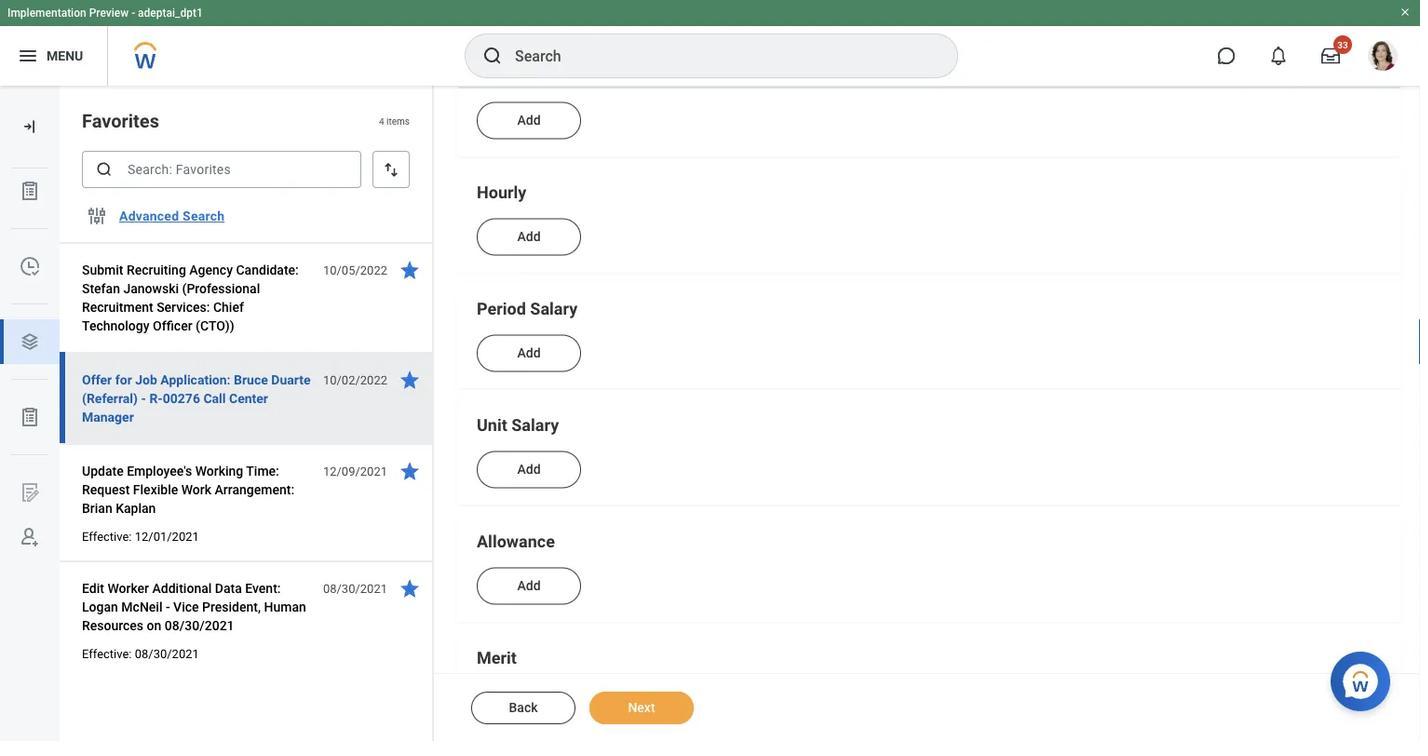 Task type: vqa. For each thing, say whether or not it's contained in the screenshot.
Add for Unit Salary
yes



Task type: describe. For each thing, give the bounding box(es) containing it.
(professional
[[182, 281, 260, 296]]

technology
[[82, 318, 150, 333]]

(referral)
[[82, 391, 138, 406]]

recruiting
[[127, 262, 186, 277]]

human
[[264, 599, 306, 615]]

add inside hourly add
[[517, 229, 541, 245]]

add button for period salary
[[477, 335, 581, 372]]

10/05/2022
[[323, 263, 387, 277]]

agency
[[189, 262, 233, 277]]

unit salary
[[477, 416, 559, 435]]

arrangement:
[[215, 482, 294, 497]]

employee's
[[127, 463, 192, 479]]

08/30/2021 inside 'edit worker additional data event: logan mcneil - vice president, human resources on 08/30/2021'
[[165, 618, 234, 633]]

items
[[387, 115, 410, 126]]

star image for effective: 12/01/2021
[[399, 460, 421, 482]]

effective: for edit worker additional data event: logan mcneil - vice president, human resources on 08/30/2021
[[82, 647, 132, 661]]

clock check image
[[19, 255, 41, 277]]

application:
[[160, 372, 231, 387]]

recruitment
[[82, 299, 153, 315]]

0 vertical spatial 08/30/2021
[[323, 582, 387, 595]]

Search Workday  search field
[[515, 35, 919, 76]]

vice
[[173, 599, 199, 615]]

brian
[[82, 501, 112, 516]]

center
[[229, 391, 268, 406]]

candidate:
[[236, 262, 299, 277]]

additional
[[152, 581, 212, 596]]

Search: Favorites text field
[[82, 151, 361, 188]]

adeptai_dpt1
[[138, 7, 203, 20]]

unit
[[477, 416, 507, 435]]

period salary element
[[456, 282, 1401, 389]]

flexible
[[133, 482, 178, 497]]

next
[[628, 700, 655, 716]]

edit worker additional data event: logan mcneil - vice president, human resources on 08/30/2021
[[82, 581, 306, 633]]

merit
[[477, 648, 517, 668]]

add button for allowance
[[477, 568, 581, 605]]

logan
[[82, 599, 118, 615]]

justify image
[[17, 45, 39, 67]]

rename image
[[19, 481, 41, 504]]

stefan
[[82, 281, 120, 296]]

effective: 08/30/2021
[[82, 647, 199, 661]]

star image for 10/05/2022
[[399, 259, 421, 281]]

update
[[82, 463, 124, 479]]

salary for unit salary
[[511, 416, 559, 435]]

kaplan
[[116, 501, 156, 516]]

next button
[[589, 692, 694, 724]]

on
[[147, 618, 161, 633]]

clipboard image
[[19, 180, 41, 202]]

time:
[[246, 463, 279, 479]]

hourly add
[[477, 183, 541, 245]]

10/02/2022
[[323, 373, 387, 387]]

offer for job application: bruce duarte (referral) ‎- r-00276 call center manager
[[82, 372, 311, 425]]

for
[[115, 372, 132, 387]]

clipboard image
[[19, 406, 41, 428]]

profile logan mcneil image
[[1368, 41, 1398, 75]]

00276
[[163, 391, 200, 406]]

- inside 'edit worker additional data event: logan mcneil - vice president, human resources on 08/30/2021'
[[166, 599, 170, 615]]

advanced search
[[119, 208, 225, 224]]

33 button
[[1310, 35, 1352, 76]]

favorites
[[82, 110, 159, 132]]

effective: for update employee's working time: request flexible work arrangement: brian kaplan
[[82, 529, 132, 543]]

janowski
[[123, 281, 179, 296]]

resources
[[82, 618, 143, 633]]

offer for job application: bruce duarte (referral) ‎- r-00276 call center manager button
[[82, 369, 313, 428]]

12/01/2021
[[135, 529, 199, 543]]

period
[[477, 299, 526, 319]]

star image for 10/02/2022
[[399, 369, 421, 391]]

duarte
[[271, 372, 311, 387]]

menu
[[47, 48, 83, 63]]

add button for hourly
[[477, 219, 581, 256]]

add button for unit salary
[[477, 451, 581, 489]]

menu button
[[0, 26, 107, 86]]

officer
[[153, 318, 192, 333]]

transformation import image
[[20, 117, 39, 136]]

chief
[[213, 299, 244, 315]]

back button
[[471, 692, 575, 724]]

update employee's working time: request flexible work arrangement: brian kaplan button
[[82, 460, 313, 520]]



Task type: locate. For each thing, give the bounding box(es) containing it.
add for period salary
[[517, 346, 541, 361]]

advanced
[[119, 208, 179, 224]]

allowance
[[477, 532, 555, 551]]

user plus image
[[19, 526, 41, 548]]

1 vertical spatial 08/30/2021
[[165, 618, 234, 633]]

add button up hourly
[[477, 102, 581, 139]]

2 vertical spatial 08/30/2021
[[135, 647, 199, 661]]

star image right 12/09/2021
[[399, 460, 421, 482]]

item list element
[[60, 86, 434, 741]]

08/30/2021 right event:
[[323, 582, 387, 595]]

add down unit salary
[[517, 462, 541, 477]]

add for allowance
[[517, 578, 541, 594]]

add inside allowance element
[[517, 578, 541, 594]]

effective:
[[82, 529, 132, 543], [82, 647, 132, 661]]

4
[[379, 115, 384, 126]]

period salary
[[477, 299, 578, 319]]

allowance element
[[456, 515, 1401, 622]]

4 add from the top
[[517, 462, 541, 477]]

hourly element
[[456, 165, 1401, 273]]

add button inside unit salary element
[[477, 451, 581, 489]]

update employee's working time: request flexible work arrangement: brian kaplan
[[82, 463, 294, 516]]

search
[[183, 208, 225, 224]]

5 add button from the top
[[477, 568, 581, 605]]

effective: 12/01/2021
[[82, 529, 199, 543]]

1 add button from the top
[[477, 102, 581, 139]]

perspective image
[[19, 331, 41, 353]]

0 vertical spatial star image
[[399, 369, 421, 391]]

r-
[[149, 391, 163, 406]]

add button down period salary
[[477, 335, 581, 372]]

salary for period salary
[[530, 299, 578, 319]]

add down allowance
[[517, 578, 541, 594]]

1 vertical spatial -
[[166, 599, 170, 615]]

data
[[215, 581, 242, 596]]

salary right unit
[[511, 416, 559, 435]]

- inside menu banner
[[131, 7, 135, 20]]

08/30/2021 down vice
[[165, 618, 234, 633]]

submit recruiting agency candidate: stefan janowski (professional recruitment services: chief technology officer (cto))
[[82, 262, 299, 333]]

1 vertical spatial salary
[[511, 416, 559, 435]]

implementation
[[7, 7, 86, 20]]

1 horizontal spatial -
[[166, 599, 170, 615]]

add
[[517, 113, 541, 128], [517, 229, 541, 245], [517, 346, 541, 361], [517, 462, 541, 477], [517, 578, 541, 594]]

1 add from the top
[[517, 113, 541, 128]]

0 vertical spatial effective:
[[82, 529, 132, 543]]

star image for effective: 08/30/2021
[[399, 577, 421, 600]]

add button inside hourly element
[[477, 219, 581, 256]]

5 add from the top
[[517, 578, 541, 594]]

1 star image from the top
[[399, 369, 421, 391]]

‎-
[[141, 391, 146, 406]]

edit worker additional data event: logan mcneil - vice president, human resources on 08/30/2021 button
[[82, 577, 313, 637]]

star image right 10/05/2022
[[399, 259, 421, 281]]

submit
[[82, 262, 123, 277]]

effective: down brian
[[82, 529, 132, 543]]

1 vertical spatial star image
[[399, 577, 421, 600]]

worker
[[107, 581, 149, 596]]

3 add from the top
[[517, 346, 541, 361]]

add button inside allowance element
[[477, 568, 581, 605]]

12/09/2021
[[323, 464, 387, 478]]

back
[[509, 700, 538, 716]]

4 add button from the top
[[477, 451, 581, 489]]

0 vertical spatial search image
[[481, 45, 504, 67]]

configure image
[[86, 205, 108, 227]]

request
[[82, 482, 130, 497]]

0 vertical spatial star image
[[399, 259, 421, 281]]

add button down hourly
[[477, 219, 581, 256]]

add button
[[477, 102, 581, 139], [477, 219, 581, 256], [477, 335, 581, 372], [477, 451, 581, 489], [477, 568, 581, 605]]

menu banner
[[0, 0, 1420, 86]]

- left vice
[[166, 599, 170, 615]]

close environment banner image
[[1400, 7, 1411, 18]]

- right preview
[[131, 7, 135, 20]]

bruce
[[234, 372, 268, 387]]

1 effective: from the top
[[82, 529, 132, 543]]

08/30/2021
[[323, 582, 387, 595], [165, 618, 234, 633], [135, 647, 199, 661]]

add up hourly
[[517, 113, 541, 128]]

-
[[131, 7, 135, 20], [166, 599, 170, 615]]

star image
[[399, 369, 421, 391], [399, 577, 421, 600]]

add inside period salary element
[[517, 346, 541, 361]]

implementation preview -   adeptai_dpt1
[[7, 7, 203, 20]]

2 effective: from the top
[[82, 647, 132, 661]]

add button down allowance
[[477, 568, 581, 605]]

0 vertical spatial salary
[[530, 299, 578, 319]]

president,
[[202, 599, 261, 615]]

1 vertical spatial effective:
[[82, 647, 132, 661]]

effective: down resources
[[82, 647, 132, 661]]

add button inside period salary element
[[477, 335, 581, 372]]

search image inside item list element
[[95, 160, 114, 179]]

unit salary element
[[456, 398, 1401, 505]]

add down hourly
[[517, 229, 541, 245]]

hourly
[[477, 183, 526, 202]]

33
[[1337, 39, 1348, 50]]

submit recruiting agency candidate: stefan janowski (professional recruitment services: chief technology officer (cto)) button
[[82, 259, 313, 337]]

inbox large image
[[1321, 47, 1340, 65]]

sort image
[[382, 160, 400, 179]]

0 horizontal spatial -
[[131, 7, 135, 20]]

search image
[[481, 45, 504, 67], [95, 160, 114, 179]]

add for unit salary
[[517, 462, 541, 477]]

08/30/2021 down on
[[135, 647, 199, 661]]

1 star image from the top
[[399, 259, 421, 281]]

2 star image from the top
[[399, 460, 421, 482]]

3 add button from the top
[[477, 335, 581, 372]]

2 add from the top
[[517, 229, 541, 245]]

4 items
[[379, 115, 410, 126]]

list
[[0, 169, 60, 560]]

services:
[[157, 299, 210, 315]]

star image
[[399, 259, 421, 281], [399, 460, 421, 482]]

advanced search button
[[112, 197, 232, 235]]

call
[[203, 391, 226, 406]]

0 vertical spatial -
[[131, 7, 135, 20]]

mcneil
[[121, 599, 163, 615]]

work
[[181, 482, 211, 497]]

salary
[[530, 299, 578, 319], [511, 416, 559, 435]]

1 vertical spatial search image
[[95, 160, 114, 179]]

manager
[[82, 409, 134, 425]]

add inside unit salary element
[[517, 462, 541, 477]]

offer
[[82, 372, 112, 387]]

2 star image from the top
[[399, 577, 421, 600]]

1 horizontal spatial search image
[[481, 45, 504, 67]]

add down period salary
[[517, 346, 541, 361]]

add button down unit salary
[[477, 451, 581, 489]]

1 vertical spatial star image
[[399, 460, 421, 482]]

0 horizontal spatial search image
[[95, 160, 114, 179]]

2 add button from the top
[[477, 219, 581, 256]]

(cto))
[[196, 318, 234, 333]]

notifications large image
[[1269, 47, 1288, 65]]

job
[[135, 372, 157, 387]]

working
[[195, 463, 243, 479]]

edit
[[82, 581, 104, 596]]

salary right period
[[530, 299, 578, 319]]

preview
[[89, 7, 129, 20]]

event:
[[245, 581, 281, 596]]



